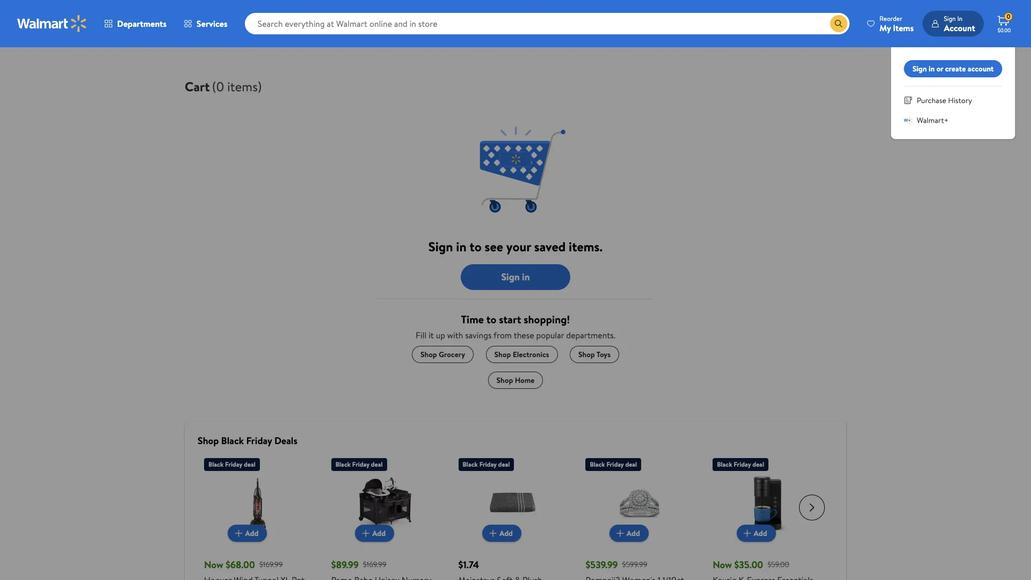 Task type: locate. For each thing, give the bounding box(es) containing it.
purchase history link
[[905, 95, 1003, 106]]

in down your
[[522, 270, 530, 284]]

shop
[[421, 349, 437, 360], [495, 349, 511, 360], [579, 349, 595, 360], [497, 375, 513, 386], [198, 434, 219, 448]]

$35.00
[[735, 558, 764, 572]]

friday for $89.99
[[353, 460, 370, 469]]

departments
[[117, 18, 167, 30]]

1 horizontal spatial now
[[713, 558, 733, 572]]

items
[[894, 22, 915, 34]]

deal inside the "$539.99" group
[[626, 460, 638, 469]]

2 add to cart image from the left
[[487, 527, 500, 540]]

add button inside $89.99 'group'
[[355, 525, 395, 542]]

$89.99
[[332, 558, 359, 572]]

2 now from the left
[[713, 558, 733, 572]]

1 add from the left
[[245, 528, 259, 539]]

4 add from the left
[[627, 528, 641, 539]]

create
[[946, 63, 967, 74]]

in left see
[[456, 238, 467, 256]]

friday inside now $68.00 group
[[225, 460, 242, 469]]

now left $35.00
[[713, 558, 733, 572]]

fill
[[416, 329, 427, 341]]

1 horizontal spatial $169.99
[[363, 559, 387, 570]]

black friday deal inside $1.74 group
[[463, 460, 510, 469]]

sign for sign in or create account
[[913, 63, 928, 74]]

$68.00
[[226, 558, 255, 572]]

add inside the "$539.99" group
[[627, 528, 641, 539]]

account
[[945, 22, 976, 34]]

sign inside sign in account
[[945, 14, 957, 23]]

0 horizontal spatial $169.99
[[259, 559, 283, 570]]

shop for shop grocery
[[421, 349, 437, 360]]

sign in account
[[945, 14, 976, 34]]

black for $539.99
[[590, 460, 606, 469]]

2 horizontal spatial in
[[929, 63, 935, 74]]

sign in or create account button
[[905, 60, 1003, 77]]

2 add button from the left
[[355, 525, 395, 542]]

shop for shop home
[[497, 375, 513, 386]]

sign down sign in to see your saved items.
[[502, 270, 520, 284]]

5 add button from the left
[[737, 525, 776, 542]]

black inside $1.74 group
[[463, 460, 478, 469]]

$539.99
[[586, 558, 618, 572]]

shop home link
[[488, 372, 544, 389]]

0 horizontal spatial to
[[470, 238, 482, 256]]

items)
[[227, 77, 262, 96]]

walmart+ link
[[905, 115, 1003, 126]]

friday inside now $35.00 group
[[734, 460, 752, 469]]

now $68.00 group
[[204, 454, 312, 580]]

sign left in
[[945, 14, 957, 23]]

in
[[929, 63, 935, 74], [456, 238, 467, 256], [522, 270, 530, 284]]

add inside $89.99 'group'
[[373, 528, 386, 539]]

time
[[461, 312, 484, 327]]

1 black friday deal from the left
[[209, 460, 256, 469]]

items.
[[569, 238, 603, 256]]

1 $169.99 from the left
[[259, 559, 283, 570]]

sign inside sign in or create account "button"
[[913, 63, 928, 74]]

shop for shop black friday deals
[[198, 434, 219, 448]]

add button inside now $68.00 group
[[228, 525, 267, 542]]

2 black friday deal from the left
[[336, 460, 383, 469]]

1 add button from the left
[[228, 525, 267, 542]]

add to cart image
[[360, 527, 373, 540]]

or
[[937, 63, 944, 74]]

add to cart image inside now $35.00 group
[[741, 527, 754, 540]]

1 vertical spatial to
[[487, 312, 497, 327]]

1 vertical spatial in
[[456, 238, 467, 256]]

sign
[[945, 14, 957, 23], [913, 63, 928, 74], [429, 238, 453, 256], [502, 270, 520, 284]]

0
[[1007, 12, 1011, 21]]

in inside "button"
[[929, 63, 935, 74]]

deal
[[244, 460, 256, 469], [371, 460, 383, 469], [499, 460, 510, 469], [626, 460, 638, 469], [753, 460, 765, 469]]

$169.99 inside now $68.00 $169.99
[[259, 559, 283, 570]]

add button for $539.99
[[610, 525, 649, 542]]

black friday deal inside now $35.00 group
[[718, 460, 765, 469]]

in
[[958, 14, 963, 23]]

2 deal from the left
[[371, 460, 383, 469]]

3 add from the left
[[500, 528, 513, 539]]

4 add to cart image from the left
[[741, 527, 754, 540]]

sign in or create account
[[913, 63, 995, 74]]

reorder my items
[[880, 14, 915, 34]]

shop toys
[[579, 349, 611, 360]]

1 deal from the left
[[244, 460, 256, 469]]

0 horizontal spatial in
[[456, 238, 467, 256]]

deal inside $89.99 'group'
[[371, 460, 383, 469]]

shopping!
[[524, 312, 570, 327]]

black friday deal
[[209, 460, 256, 469], [336, 460, 383, 469], [463, 460, 510, 469], [590, 460, 638, 469], [718, 460, 765, 469]]

friday inside the "$539.99" group
[[607, 460, 624, 469]]

sign inside sign in button
[[502, 270, 520, 284]]

toys
[[597, 349, 611, 360]]

friday for now $35.00
[[734, 460, 752, 469]]

shop inside 'link'
[[495, 349, 511, 360]]

$169.99
[[259, 559, 283, 570], [363, 559, 387, 570]]

black friday deal inside $89.99 'group'
[[336, 460, 383, 469]]

to left start
[[487, 312, 497, 327]]

black for now $68.00
[[209, 460, 224, 469]]

black
[[221, 434, 244, 448], [209, 460, 224, 469], [336, 460, 351, 469], [463, 460, 478, 469], [590, 460, 606, 469], [718, 460, 733, 469]]

deal inside now $35.00 group
[[753, 460, 765, 469]]

now $68.00 $169.99
[[204, 558, 283, 572]]

deal inside now $68.00 group
[[244, 460, 256, 469]]

add button inside the "$539.99" group
[[610, 525, 649, 542]]

5 deal from the left
[[753, 460, 765, 469]]

3 black friday deal from the left
[[463, 460, 510, 469]]

sign for sign in to see your saved items.
[[429, 238, 453, 256]]

services button
[[175, 11, 236, 37]]

2 add from the left
[[373, 528, 386, 539]]

friday
[[246, 434, 272, 448], [225, 460, 242, 469], [353, 460, 370, 469], [480, 460, 497, 469], [607, 460, 624, 469], [734, 460, 752, 469]]

shop grocery
[[421, 349, 466, 360]]

sign left or
[[913, 63, 928, 74]]

add button inside now $35.00 group
[[737, 525, 776, 542]]

electronics
[[513, 349, 550, 360]]

2 $169.99 from the left
[[363, 559, 387, 570]]

black inside the "$539.99" group
[[590, 460, 606, 469]]

black for now $35.00
[[718, 460, 733, 469]]

sign in to see your saved items.
[[429, 238, 603, 256]]

(0
[[212, 77, 224, 96]]

start
[[499, 312, 522, 327]]

add button for $89.99
[[355, 525, 395, 542]]

$169.99 right the $68.00
[[259, 559, 283, 570]]

reorder
[[880, 14, 903, 23]]

to left see
[[470, 238, 482, 256]]

to
[[470, 238, 482, 256], [487, 312, 497, 327]]

add
[[245, 528, 259, 539], [373, 528, 386, 539], [500, 528, 513, 539], [627, 528, 641, 539], [754, 528, 768, 539]]

empty cart image
[[451, 117, 580, 225]]

4 add button from the left
[[610, 525, 649, 542]]

3 deal from the left
[[499, 460, 510, 469]]

black friday deal inside the "$539.99" group
[[590, 460, 638, 469]]

5 black friday deal from the left
[[718, 460, 765, 469]]

history
[[949, 95, 973, 106]]

add button for now $68.00
[[228, 525, 267, 542]]

3 add button from the left
[[483, 525, 522, 542]]

cart (0 items)
[[185, 77, 262, 96]]

black friday deal for $89.99
[[336, 460, 383, 469]]

sign for sign in
[[502, 270, 520, 284]]

black inside $89.99 'group'
[[336, 460, 351, 469]]

add inside now $35.00 group
[[754, 528, 768, 539]]

shop for shop electronics
[[495, 349, 511, 360]]

5 add from the left
[[754, 528, 768, 539]]

1 now from the left
[[204, 558, 223, 572]]

2 vertical spatial in
[[522, 270, 530, 284]]

black inside now $68.00 group
[[209, 460, 224, 469]]

4 deal from the left
[[626, 460, 638, 469]]

4 black friday deal from the left
[[590, 460, 638, 469]]

$169.99 inside $89.99 $169.99
[[363, 559, 387, 570]]

now inside now $35.00 group
[[713, 558, 733, 572]]

friday inside $89.99 'group'
[[353, 460, 370, 469]]

add to cart image inside now $68.00 group
[[232, 527, 245, 540]]

in inside button
[[522, 270, 530, 284]]

add inside $1.74 group
[[500, 528, 513, 539]]

0 vertical spatial in
[[929, 63, 935, 74]]

purchase
[[918, 95, 947, 106]]

deal for $539.99
[[626, 460, 638, 469]]

in left or
[[929, 63, 935, 74]]

add inside now $68.00 group
[[245, 528, 259, 539]]

3 add to cart image from the left
[[614, 527, 627, 540]]

savings
[[466, 329, 492, 341]]

sign in
[[502, 270, 530, 284]]

black friday deal inside now $68.00 group
[[209, 460, 256, 469]]

time to start shopping!
[[461, 312, 570, 327]]

add to cart image inside the "$539.99" group
[[614, 527, 627, 540]]

1 add to cart image from the left
[[232, 527, 245, 540]]

black inside now $35.00 group
[[718, 460, 733, 469]]

now left the $68.00
[[204, 558, 223, 572]]

add button
[[228, 525, 267, 542], [355, 525, 395, 542], [483, 525, 522, 542], [610, 525, 649, 542], [737, 525, 776, 542]]

search icon image
[[835, 19, 844, 28]]

now inside now $68.00 group
[[204, 558, 223, 572]]

black for $89.99
[[336, 460, 351, 469]]

$169.99 right $89.99
[[363, 559, 387, 570]]

sign left see
[[429, 238, 453, 256]]

add to cart image
[[232, 527, 245, 540], [487, 527, 500, 540], [614, 527, 627, 540], [741, 527, 754, 540]]

0 horizontal spatial now
[[204, 558, 223, 572]]

1 horizontal spatial in
[[522, 270, 530, 284]]

now
[[204, 558, 223, 572], [713, 558, 733, 572]]



Task type: vqa. For each thing, say whether or not it's contained in the screenshot.
the Black Friday deal corresponding to Now $68.00
yes



Task type: describe. For each thing, give the bounding box(es) containing it.
Walmart Site-Wide search field
[[245, 13, 850, 34]]

$599.99
[[623, 559, 648, 570]]

walmart+
[[918, 115, 949, 126]]

1 horizontal spatial to
[[487, 312, 497, 327]]

shop electronics
[[495, 349, 550, 360]]

0 $0.00
[[998, 12, 1012, 34]]

add for now $68.00
[[245, 528, 259, 539]]

now for now $68.00
[[204, 558, 223, 572]]

friday for $539.99
[[607, 460, 624, 469]]

deals
[[275, 434, 298, 448]]

add to cart image for $539.99
[[614, 527, 627, 540]]

departments.
[[567, 329, 616, 341]]

add button for now $35.00
[[737, 525, 776, 542]]

grocery
[[439, 349, 466, 360]]

from
[[494, 329, 512, 341]]

up
[[436, 329, 446, 341]]

now $35.00 $59.00
[[713, 558, 790, 572]]

walmart image
[[17, 15, 87, 32]]

these
[[514, 329, 535, 341]]

$59.00
[[768, 559, 790, 570]]

popular
[[537, 329, 565, 341]]

it
[[429, 329, 434, 341]]

add to cart image for now $35.00
[[741, 527, 754, 540]]

black friday deal for $539.99
[[590, 460, 638, 469]]

add to cart image for now $68.00
[[232, 527, 245, 540]]

$89.99 $169.99
[[332, 558, 387, 572]]

add for $89.99
[[373, 528, 386, 539]]

sign in button
[[461, 264, 571, 290]]

next slide for horizontalscrollerrecommendations list image
[[800, 495, 826, 521]]

home
[[515, 375, 535, 386]]

friday for now $68.00
[[225, 460, 242, 469]]

black friday deal for now $68.00
[[209, 460, 256, 469]]

shop for shop toys
[[579, 349, 595, 360]]

account
[[969, 63, 995, 74]]

shop toys link
[[570, 346, 620, 363]]

$1.74
[[459, 558, 479, 572]]

friday inside $1.74 group
[[480, 460, 497, 469]]

deal for now $35.00
[[753, 460, 765, 469]]

$0.00
[[998, 26, 1012, 34]]

add to cart image inside $1.74 group
[[487, 527, 500, 540]]

purchase history
[[918, 95, 973, 106]]

services
[[197, 18, 228, 30]]

walmart+ image
[[905, 116, 913, 125]]

sign for sign in account
[[945, 14, 957, 23]]

cart
[[185, 77, 210, 96]]

add for now $35.00
[[754, 528, 768, 539]]

deal for $89.99
[[371, 460, 383, 469]]

with
[[448, 329, 463, 341]]

in for or
[[929, 63, 935, 74]]

shop home
[[497, 375, 535, 386]]

saved
[[535, 238, 566, 256]]

shop grocery link
[[412, 346, 474, 363]]

$539.99 $599.99
[[586, 558, 648, 572]]

see
[[485, 238, 504, 256]]

$1.74 group
[[459, 454, 567, 580]]

in for to
[[456, 238, 467, 256]]

$539.99 group
[[586, 454, 694, 580]]

now $35.00 group
[[713, 454, 821, 580]]

departments button
[[96, 11, 175, 37]]

$89.99 group
[[332, 454, 439, 580]]

add button inside $1.74 group
[[483, 525, 522, 542]]

your
[[507, 238, 532, 256]]

add for $539.99
[[627, 528, 641, 539]]

0 vertical spatial to
[[470, 238, 482, 256]]

shop electronics link
[[486, 346, 558, 363]]

Search search field
[[245, 13, 850, 34]]

fill it up with savings from these popular departments.
[[416, 329, 616, 341]]

shop black friday deals
[[198, 434, 298, 448]]

black friday deal for now $35.00
[[718, 460, 765, 469]]

my
[[880, 22, 892, 34]]

deal for now $68.00
[[244, 460, 256, 469]]

now for now $35.00
[[713, 558, 733, 572]]

deal inside $1.74 group
[[499, 460, 510, 469]]



